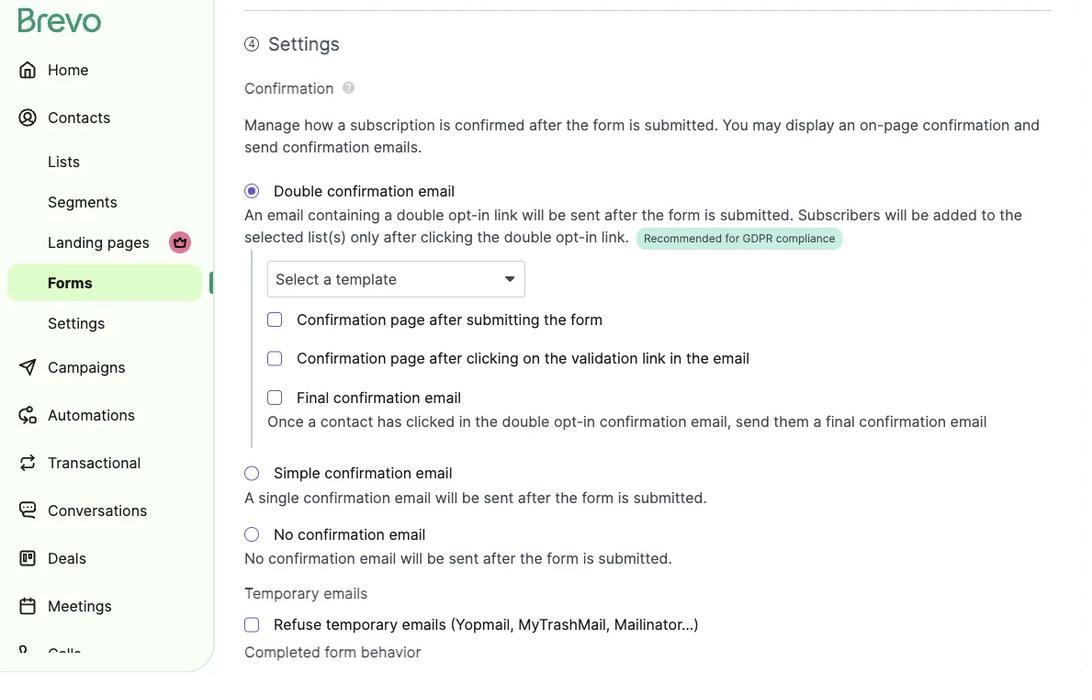 Task type: describe. For each thing, give the bounding box(es) containing it.
landing pages link
[[7, 224, 202, 261]]

link for will
[[494, 206, 518, 224]]

campaigns
[[48, 358, 126, 376]]

submitted. inside the manage how a subscription is confirmed after the form is submitted. you may display an on-page confirmation and send confirmation emails.
[[645, 116, 719, 134]]

transactional link
[[7, 441, 202, 485]]

on
[[523, 350, 540, 368]]

added
[[933, 206, 978, 224]]

you
[[723, 116, 749, 134]]

to
[[982, 206, 996, 224]]

pages
[[107, 233, 150, 251]]

in right "clicked"
[[459, 413, 471, 431]]

settings inside settings link
[[48, 314, 105, 332]]

(yopmail,
[[450, 616, 514, 634]]

email,
[[691, 413, 732, 431]]

confirmation page after clicking on the validation link in the email
[[297, 350, 750, 368]]

link for in
[[642, 350, 666, 368]]

is inside an email containing a double opt-in link will be sent after the form is submitted. subscribers will be added to the selected list(s) only after clicking the double opt-in link.
[[705, 206, 716, 224]]

gdpr
[[743, 232, 773, 245]]

only
[[350, 228, 380, 246]]

completed
[[244, 644, 321, 662]]

contact
[[321, 413, 373, 431]]

display
[[786, 116, 835, 134]]

0 horizontal spatial sent
[[449, 550, 479, 568]]

contacts
[[48, 108, 111, 126]]

transactional
[[48, 454, 141, 472]]

conversations link
[[7, 489, 202, 533]]

once
[[267, 413, 304, 431]]

landing
[[48, 233, 103, 251]]

a inside the manage how a subscription is confirmed after the form is submitted. you may display an on-page confirmation and send confirmation emails.
[[338, 116, 346, 134]]

temporary emails
[[244, 585, 368, 603]]

sent inside an email containing a double opt-in link will be sent after the form is submitted. subscribers will be added to the selected list(s) only after clicking the double opt-in link.
[[570, 206, 601, 224]]

lists
[[48, 153, 80, 170]]

calls
[[48, 645, 81, 663]]

in left link.
[[585, 228, 598, 246]]

double
[[274, 182, 323, 200]]

final confirmation email
[[297, 389, 461, 407]]

form inside the manage how a subscription is confirmed after the form is submitted. you may display an on-page confirmation and send confirmation emails.
[[593, 116, 625, 134]]

calls link
[[7, 632, 202, 674]]

meetings
[[48, 597, 112, 615]]

in down "validation"
[[584, 413, 596, 431]]

recommended for gdpr compliance
[[644, 232, 836, 245]]

an
[[839, 116, 856, 134]]

has
[[377, 413, 402, 431]]

an email containing a double opt-in link will be sent after the form is submitted. subscribers will be added to the selected list(s) only after clicking the double opt-in link.
[[244, 206, 1023, 246]]

single
[[258, 489, 299, 507]]

a
[[244, 489, 254, 507]]

submitted. down email,
[[633, 489, 707, 507]]

compliance
[[776, 232, 836, 245]]

subscription
[[350, 116, 435, 134]]

manage how a subscription is confirmed after the form is submitted. you may display an on-page confirmation and send confirmation emails.
[[244, 116, 1040, 156]]

lists link
[[7, 143, 202, 180]]

segments link
[[7, 184, 202, 221]]

settings link
[[7, 305, 202, 342]]

simple
[[274, 464, 320, 482]]

containing
[[308, 206, 380, 224]]

automations link
[[7, 393, 202, 437]]

automations
[[48, 406, 135, 424]]

send inside the manage how a subscription is confirmed after the form is submitted. you may display an on-page confirmation and send confirmation emails.
[[244, 138, 278, 156]]

confirmation for confirmation page after clicking on the validation link in the email
[[297, 350, 386, 368]]

landing pages
[[48, 233, 150, 251]]

in right "validation"
[[670, 350, 682, 368]]

final
[[826, 413, 855, 431]]

confirmation page after submitting the form
[[297, 311, 603, 328]]

1 vertical spatial sent
[[484, 489, 514, 507]]

segments
[[48, 193, 118, 211]]

selected
[[244, 228, 304, 246]]

1 horizontal spatial settings
[[268, 33, 340, 55]]

list(s)
[[308, 228, 346, 246]]

temporary
[[326, 616, 398, 634]]

them
[[774, 413, 810, 431]]

manage
[[244, 116, 300, 134]]

confirmation for confirmation
[[244, 79, 334, 97]]

4
[[248, 37, 255, 51]]

campaigns link
[[7, 345, 202, 390]]

2 vertical spatial opt-
[[554, 413, 584, 431]]

1 vertical spatial opt-
[[556, 228, 585, 246]]

recommended
[[644, 232, 722, 245]]

temporary
[[244, 585, 319, 603]]



Task type: locate. For each thing, give the bounding box(es) containing it.
simple confirmation email
[[274, 464, 452, 482]]

1 horizontal spatial send
[[736, 413, 770, 431]]

a right how
[[338, 116, 346, 134]]

1 vertical spatial clicking
[[466, 350, 519, 368]]

1 vertical spatial confirmation
[[297, 311, 386, 328]]

once a contact has clicked in the double opt-in confirmation email, send them a final confirmation email
[[267, 413, 987, 431]]

0 horizontal spatial no
[[244, 550, 264, 568]]

0 vertical spatial sent
[[570, 206, 601, 224]]

settings right 4
[[268, 33, 340, 55]]

a single confirmation email will be sent after the form is submitted.
[[244, 489, 707, 507]]

confirmation
[[244, 79, 334, 97], [297, 311, 386, 328], [297, 350, 386, 368]]

after inside the manage how a subscription is confirmed after the form is submitted. you may display an on-page confirmation and send confirmation emails.
[[529, 116, 562, 134]]

double confirmation email
[[274, 182, 455, 200]]

0 vertical spatial link
[[494, 206, 518, 224]]

page for confirmation page after submitting the form
[[391, 311, 425, 328]]

and
[[1014, 116, 1040, 134]]

will
[[522, 206, 544, 224], [885, 206, 907, 224], [435, 489, 458, 507], [400, 550, 423, 568]]

confirmation
[[923, 116, 1010, 134], [283, 138, 370, 156], [327, 182, 414, 200], [333, 389, 421, 407], [600, 413, 687, 431], [859, 413, 947, 431], [325, 464, 412, 482], [303, 489, 391, 507], [298, 526, 385, 544], [268, 550, 356, 568]]

submitted. up mailinator…)
[[598, 550, 672, 568]]

behavior
[[361, 644, 421, 662]]

double down double confirmation email
[[397, 206, 444, 224]]

is
[[440, 116, 451, 134], [629, 116, 641, 134], [705, 206, 716, 224], [618, 489, 629, 507], [583, 550, 594, 568]]

submitted.
[[645, 116, 719, 134], [720, 206, 794, 224], [633, 489, 707, 507], [598, 550, 672, 568]]

for
[[725, 232, 740, 245]]

settings
[[268, 33, 340, 55], [48, 314, 105, 332]]

submitting
[[466, 311, 540, 328]]

page inside the manage how a subscription is confirmed after the form is submitted. you may display an on-page confirmation and send confirmation emails.
[[884, 116, 919, 134]]

clicked
[[406, 413, 455, 431]]

no for no confirmation email will be sent after the form is submitted.
[[244, 550, 264, 568]]

contacts link
[[7, 96, 202, 140]]

1 horizontal spatial link
[[642, 350, 666, 368]]

the
[[566, 116, 589, 134], [642, 206, 664, 224], [1000, 206, 1023, 224], [477, 228, 500, 246], [544, 311, 567, 328], [545, 350, 567, 368], [686, 350, 709, 368], [475, 413, 498, 431], [555, 489, 578, 507], [520, 550, 543, 568]]

1 vertical spatial emails
[[402, 616, 446, 634]]

0 horizontal spatial settings
[[48, 314, 105, 332]]

0 vertical spatial clicking
[[421, 228, 473, 246]]

settings down forms
[[48, 314, 105, 332]]

forms link
[[7, 265, 202, 301]]

submitted. inside an email containing a double opt-in link will be sent after the form is submitted. subscribers will be added to the selected list(s) only after clicking the double opt-in link.
[[720, 206, 794, 224]]

0 vertical spatial double
[[397, 206, 444, 224]]

mytrashmail,
[[518, 616, 610, 634]]

no down the single
[[274, 526, 294, 544]]

a down double confirmation email
[[384, 206, 393, 224]]

double
[[397, 206, 444, 224], [504, 228, 552, 246], [502, 413, 550, 431]]

clicking
[[421, 228, 473, 246], [466, 350, 519, 368]]

1 vertical spatial page
[[391, 311, 425, 328]]

refuse
[[274, 616, 322, 634]]

meetings link
[[7, 584, 202, 629]]

forms
[[48, 274, 92, 292]]

emails up the temporary on the left of the page
[[324, 585, 368, 603]]

form inside an email containing a double opt-in link will be sent after the form is submitted. subscribers will be added to the selected list(s) only after clicking the double opt-in link.
[[669, 206, 701, 224]]

0 vertical spatial opt-
[[449, 206, 478, 224]]

2 vertical spatial sent
[[449, 550, 479, 568]]

an
[[244, 206, 263, 224]]

1 horizontal spatial emails
[[402, 616, 446, 634]]

a left 'final'
[[814, 413, 822, 431]]

0 vertical spatial emails
[[324, 585, 368, 603]]

1 vertical spatial double
[[504, 228, 552, 246]]

opt-
[[449, 206, 478, 224], [556, 228, 585, 246], [554, 413, 584, 431]]

home
[[48, 61, 89, 79]]

2 vertical spatial page
[[391, 350, 425, 368]]

the inside the manage how a subscription is confirmed after the form is submitted. you may display an on-page confirmation and send confirmation emails.
[[566, 116, 589, 134]]

1 horizontal spatial sent
[[484, 489, 514, 507]]

2 vertical spatial confirmation
[[297, 350, 386, 368]]

validation
[[571, 350, 638, 368]]

send left "them"
[[736, 413, 770, 431]]

1 horizontal spatial no
[[274, 526, 294, 544]]

1 vertical spatial no
[[244, 550, 264, 568]]

0 horizontal spatial link
[[494, 206, 518, 224]]

in down confirmed on the top of page
[[478, 206, 490, 224]]

emails.
[[374, 138, 422, 156]]

send
[[244, 138, 278, 156], [736, 413, 770, 431]]

emails up behavior
[[402, 616, 446, 634]]

confirmation for confirmation page after submitting the form
[[297, 311, 386, 328]]

clicking right 'only'
[[421, 228, 473, 246]]

no
[[274, 526, 294, 544], [244, 550, 264, 568]]

no up 'temporary'
[[244, 550, 264, 568]]

deals
[[48, 549, 86, 567]]

final
[[297, 389, 329, 407]]

link inside an email containing a double opt-in link will be sent after the form is submitted. subscribers will be added to the selected list(s) only after clicking the double opt-in link.
[[494, 206, 518, 224]]

page
[[884, 116, 919, 134], [391, 311, 425, 328], [391, 350, 425, 368]]

0 vertical spatial page
[[884, 116, 919, 134]]

on-
[[860, 116, 884, 134]]

refuse temporary emails (yopmail, mytrashmail, mailinator…)
[[274, 616, 699, 634]]

deals link
[[7, 537, 202, 581]]

0 vertical spatial confirmation
[[244, 79, 334, 97]]

double up the submitting
[[504, 228, 552, 246]]

0 horizontal spatial emails
[[324, 585, 368, 603]]

link
[[494, 206, 518, 224], [642, 350, 666, 368]]

conversations
[[48, 502, 147, 520]]

subscribers
[[798, 206, 881, 224]]

home link
[[7, 48, 202, 92]]

no for no confirmation email
[[274, 526, 294, 544]]

a
[[338, 116, 346, 134], [384, 206, 393, 224], [308, 413, 316, 431], [814, 413, 822, 431]]

be
[[549, 206, 566, 224], [912, 206, 929, 224], [462, 489, 480, 507], [427, 550, 445, 568]]

confirmed
[[455, 116, 525, 134]]

2 vertical spatial double
[[502, 413, 550, 431]]

page for confirmation page after clicking on the validation link in the email
[[391, 350, 425, 368]]

clicking inside an email containing a double opt-in link will be sent after the form is submitted. subscribers will be added to the selected list(s) only after clicking the double opt-in link.
[[421, 228, 473, 246]]

double down confirmation page after clicking on the validation link in the email
[[502, 413, 550, 431]]

emails
[[324, 585, 368, 603], [402, 616, 446, 634]]

link.
[[602, 228, 629, 246]]

may
[[753, 116, 782, 134]]

left___rvooi image
[[173, 235, 187, 250]]

no confirmation email
[[274, 526, 426, 544]]

0 horizontal spatial send
[[244, 138, 278, 156]]

email inside an email containing a double opt-in link will be sent after the form is submitted. subscribers will be added to the selected list(s) only after clicking the double opt-in link.
[[267, 206, 304, 224]]

completed form behavior
[[244, 644, 421, 662]]

after
[[529, 116, 562, 134], [605, 206, 638, 224], [384, 228, 417, 246], [429, 311, 462, 328], [429, 350, 462, 368], [518, 489, 551, 507], [483, 550, 516, 568]]

1 vertical spatial send
[[736, 413, 770, 431]]

in
[[478, 206, 490, 224], [585, 228, 598, 246], [670, 350, 682, 368], [459, 413, 471, 431], [584, 413, 596, 431]]

send down manage
[[244, 138, 278, 156]]

1 vertical spatial link
[[642, 350, 666, 368]]

1 vertical spatial settings
[[48, 314, 105, 332]]

no confirmation email will be sent after the form is submitted.
[[244, 550, 672, 568]]

0 vertical spatial no
[[274, 526, 294, 544]]

0 vertical spatial send
[[244, 138, 278, 156]]

mailinator…)
[[615, 616, 699, 634]]

a down final at bottom
[[308, 413, 316, 431]]

submitted. left you
[[645, 116, 719, 134]]

0 vertical spatial settings
[[268, 33, 340, 55]]

clicking left on
[[466, 350, 519, 368]]

2 horizontal spatial sent
[[570, 206, 601, 224]]

how
[[304, 116, 333, 134]]

a inside an email containing a double opt-in link will be sent after the form is submitted. subscribers will be added to the selected list(s) only after clicking the double opt-in link.
[[384, 206, 393, 224]]

sent
[[570, 206, 601, 224], [484, 489, 514, 507], [449, 550, 479, 568]]

submitted. up 'gdpr'
[[720, 206, 794, 224]]

form
[[593, 116, 625, 134], [669, 206, 701, 224], [571, 311, 603, 328], [582, 489, 614, 507], [547, 550, 579, 568], [325, 644, 357, 662]]



Task type: vqa. For each thing, say whether or not it's contained in the screenshot.
the
yes



